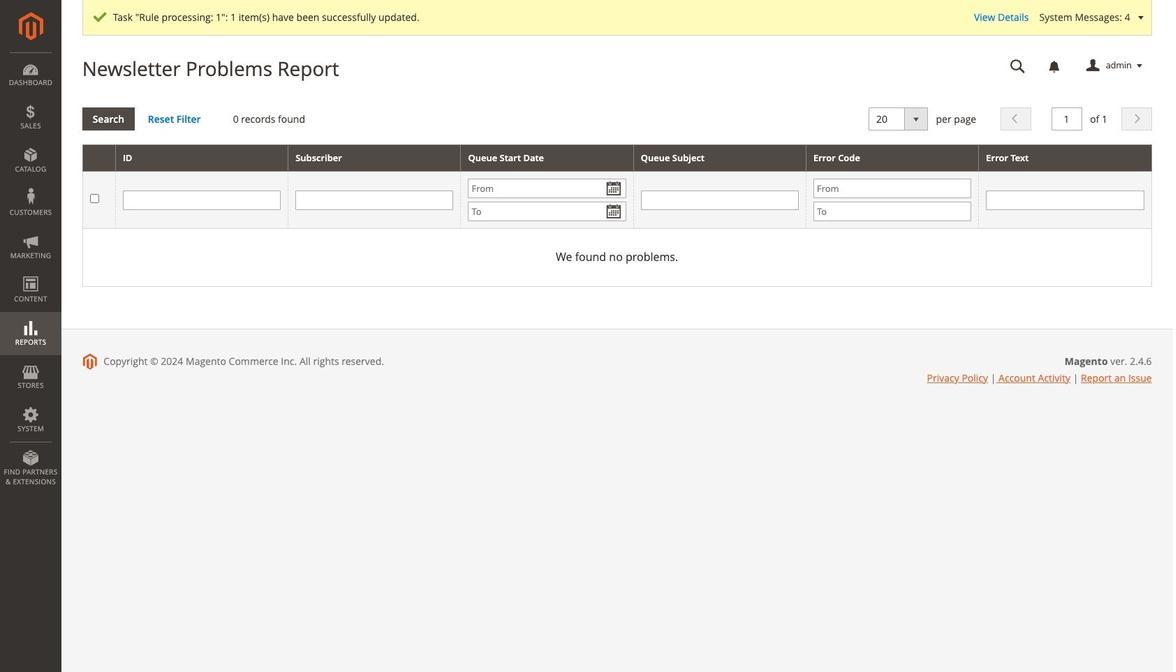 Task type: locate. For each thing, give the bounding box(es) containing it.
1 to text field from the left
[[468, 202, 626, 222]]

2 to text field from the left
[[814, 202, 972, 222]]

magento admin panel image
[[19, 12, 43, 41]]

From text field
[[468, 179, 626, 199]]

to text field down from text field
[[814, 202, 972, 222]]

to text field for from text box
[[468, 202, 626, 222]]

None text field
[[1052, 107, 1082, 130], [123, 191, 281, 210], [986, 191, 1145, 210], [1052, 107, 1082, 130], [123, 191, 281, 210], [986, 191, 1145, 210]]

menu bar
[[0, 52, 61, 494]]

to text field down from text box
[[468, 202, 626, 222]]

1 horizontal spatial to text field
[[814, 202, 972, 222]]

To text field
[[468, 202, 626, 222], [814, 202, 972, 222]]

0 horizontal spatial to text field
[[468, 202, 626, 222]]

None checkbox
[[90, 194, 99, 203]]

None text field
[[1001, 54, 1036, 78], [296, 191, 454, 210], [641, 191, 799, 210], [1001, 54, 1036, 78], [296, 191, 454, 210], [641, 191, 799, 210]]



Task type: describe. For each thing, give the bounding box(es) containing it.
to text field for from text field
[[814, 202, 972, 222]]

From text field
[[814, 179, 972, 199]]



